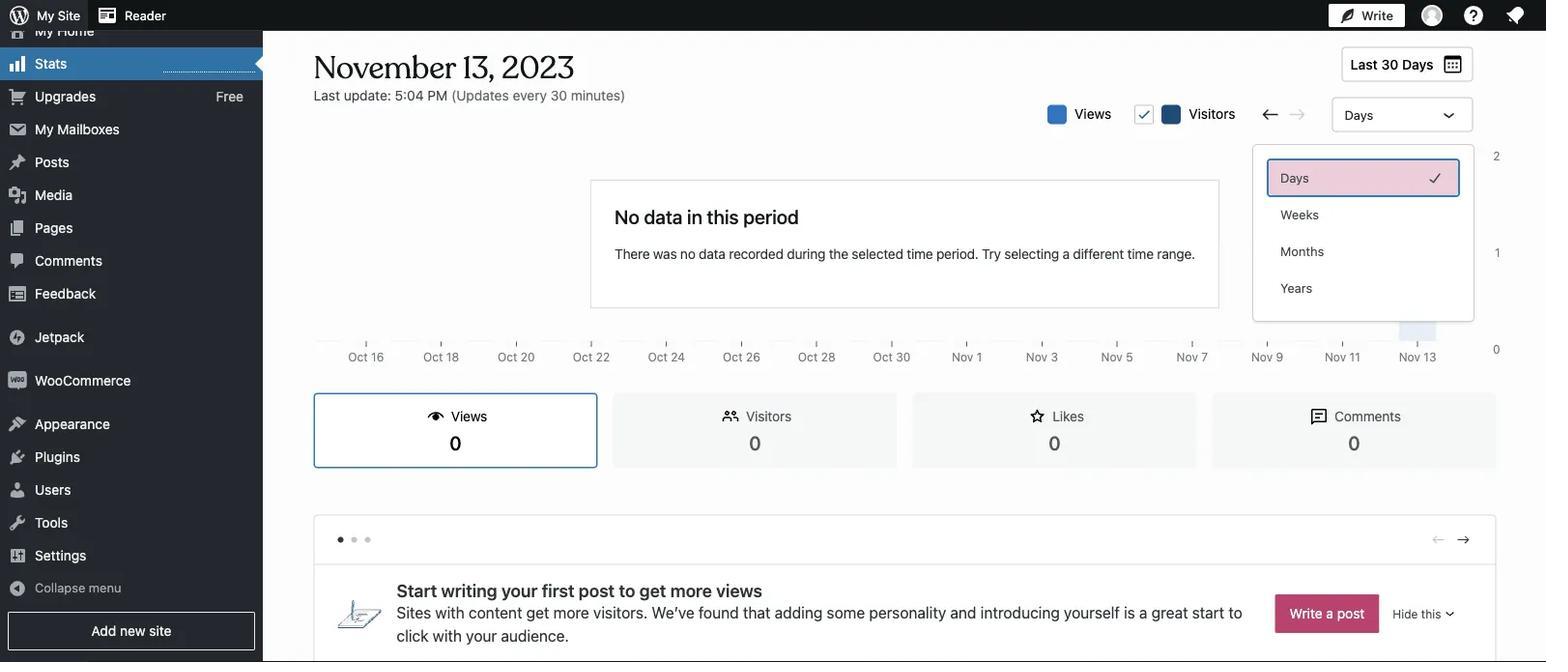 Task type: vqa. For each thing, say whether or not it's contained in the screenshot.
Upgrade Button
no



Task type: locate. For each thing, give the bounding box(es) containing it.
days inside dropdown button
[[1345, 107, 1374, 122]]

this right in
[[707, 205, 739, 228]]

0 down 11
[[1349, 431, 1361, 454]]

1 img image from the top
[[8, 328, 27, 347]]

0 horizontal spatial post
[[579, 580, 615, 601]]

oct left '16'
[[348, 350, 368, 364]]

1 vertical spatial 1
[[977, 350, 982, 364]]

my for my home
[[35, 23, 54, 39]]

1
[[1495, 246, 1501, 260], [977, 350, 982, 364]]

no
[[681, 246, 696, 262]]

1 vertical spatial write
[[1290, 606, 1323, 622]]

a right the is
[[1140, 604, 1148, 622]]

26
[[746, 350, 761, 364]]

0 vertical spatial 1
[[1495, 246, 1501, 260]]

no data in this period
[[615, 205, 799, 228]]

0 vertical spatial 30
[[1382, 56, 1399, 72]]

0 vertical spatial this
[[707, 205, 739, 228]]

3 oct from the left
[[498, 350, 518, 364]]

nov left the 5
[[1102, 350, 1123, 364]]

nov left 3 at the right of the page
[[1026, 350, 1048, 364]]

Years button
[[1269, 271, 1459, 305]]

post left hide
[[1338, 606, 1365, 622]]

your up the content
[[502, 580, 538, 601]]

0 horizontal spatial this
[[707, 205, 739, 228]]

100,000 for 100,000
[[1456, 350, 1501, 364]]

1 horizontal spatial last
[[1351, 56, 1378, 72]]

my down my site
[[35, 23, 54, 39]]

last 30 days button
[[1342, 47, 1474, 82]]

6 oct from the left
[[723, 350, 743, 364]]

0 vertical spatial views
[[1075, 105, 1112, 121]]

comments up feedback
[[35, 253, 102, 269]]

this inside "button"
[[1422, 607, 1442, 621]]

oct left 18
[[423, 350, 443, 364]]

0 down likes
[[1049, 431, 1061, 454]]

with
[[435, 604, 465, 622], [433, 627, 462, 645]]

1 100,000 from the top
[[1456, 149, 1501, 163]]

1 horizontal spatial post
[[1338, 606, 1365, 622]]

visitors.
[[594, 604, 648, 622]]

data
[[644, 205, 683, 228], [699, 246, 726, 262]]

oct 16
[[348, 350, 384, 364]]

0 vertical spatial comments
[[35, 253, 102, 269]]

0 vertical spatial post
[[579, 580, 615, 601]]

2 time from the left
[[1128, 246, 1154, 262]]

my left site
[[37, 8, 54, 23]]

days down my profile image
[[1403, 56, 1434, 72]]

0 horizontal spatial write
[[1290, 606, 1323, 622]]

nov for nov 13
[[1399, 350, 1421, 364]]

days inside "option group"
[[1281, 171, 1310, 185]]

next image
[[1455, 531, 1473, 548]]

0 vertical spatial days
[[1403, 56, 1434, 72]]

my
[[37, 8, 54, 23], [35, 23, 54, 39], [35, 121, 54, 137]]

6 nov from the left
[[1325, 350, 1347, 364]]

days up weeks
[[1281, 171, 1310, 185]]

0 for visitors 0
[[749, 431, 761, 454]]

oct for oct 18
[[423, 350, 443, 364]]

with right click
[[433, 627, 462, 645]]

0 inside likes 0
[[1049, 431, 1061, 454]]

nov left 11
[[1325, 350, 1347, 364]]

2 vertical spatial days
[[1281, 171, 1310, 185]]

data right no
[[699, 246, 726, 262]]

add new site
[[91, 623, 172, 639]]

and
[[951, 604, 977, 622]]

last left update: at the top
[[314, 87, 340, 103]]

1 vertical spatial 30
[[551, 87, 567, 103]]

1 nov from the left
[[952, 350, 974, 364]]

write inside button
[[1290, 606, 1323, 622]]

2 horizontal spatial 30
[[1382, 56, 1399, 72]]

visitors
[[1189, 105, 1236, 121], [746, 408, 792, 424]]

2 oct from the left
[[423, 350, 443, 364]]

1 vertical spatial to
[[1229, 604, 1243, 622]]

oct
[[348, 350, 368, 364], [423, 350, 443, 364], [498, 350, 518, 364], [573, 350, 593, 364], [648, 350, 668, 364], [723, 350, 743, 364], [798, 350, 818, 364], [873, 350, 893, 364]]

jetpack link
[[0, 321, 263, 354]]

7 oct from the left
[[798, 350, 818, 364]]

option group
[[1269, 160, 1459, 305]]

5 nov from the left
[[1252, 350, 1273, 364]]

range.
[[1158, 246, 1196, 262]]

1 vertical spatial comments
[[1335, 408, 1402, 424]]

post inside button
[[1338, 606, 1365, 622]]

my for my mailboxes
[[35, 121, 54, 137]]

100,000
[[1456, 149, 1501, 163], [1456, 350, 1501, 364]]

3 nov from the left
[[1102, 350, 1123, 364]]

1 horizontal spatial a
[[1140, 604, 1148, 622]]

oct left 28
[[798, 350, 818, 364]]

last down the write 'link'
[[1351, 56, 1378, 72]]

2 nov from the left
[[1026, 350, 1048, 364]]

30 left nov 1
[[896, 350, 911, 364]]

1 horizontal spatial your
[[502, 580, 538, 601]]

1 horizontal spatial 30
[[896, 350, 911, 364]]

1 horizontal spatial to
[[1229, 604, 1243, 622]]

option group containing days
[[1269, 160, 1459, 305]]

0 vertical spatial 100,000
[[1456, 149, 1501, 163]]

0 horizontal spatial views
[[451, 408, 487, 424]]

get up audience.
[[527, 604, 550, 622]]

5 oct from the left
[[648, 350, 668, 364]]

time left range. on the right of page
[[1128, 246, 1154, 262]]

oct left 24
[[648, 350, 668, 364]]

visitors for visitors 0
[[746, 408, 792, 424]]

img image inside the woocommerce link
[[8, 371, 27, 391]]

users
[[35, 482, 71, 498]]

0 horizontal spatial a
[[1063, 246, 1070, 262]]

content
[[469, 604, 523, 622]]

oct for oct 26
[[723, 350, 743, 364]]

comments 0
[[1335, 408, 1402, 454]]

visitors for visitors
[[1189, 105, 1236, 121]]

1 vertical spatial this
[[1422, 607, 1442, 621]]

0 vertical spatial visitors
[[1189, 105, 1236, 121]]

0 vertical spatial your
[[502, 580, 538, 601]]

no
[[615, 205, 640, 228]]

post
[[579, 580, 615, 601], [1338, 606, 1365, 622]]

0 horizontal spatial 1
[[977, 350, 982, 364]]

img image left jetpack
[[8, 328, 27, 347]]

weeks
[[1281, 207, 1320, 222]]

0 right 13
[[1493, 343, 1501, 356]]

time
[[907, 246, 933, 262], [1128, 246, 1154, 262]]

sites
[[397, 604, 431, 622]]

hide this
[[1393, 607, 1442, 621]]

1 vertical spatial post
[[1338, 606, 1365, 622]]

nov left 9
[[1252, 350, 1273, 364]]

nov left 13
[[1399, 350, 1421, 364]]

last 30 days
[[1351, 56, 1434, 72]]

recorded
[[729, 246, 784, 262]]

30 for oct
[[896, 350, 911, 364]]

1 horizontal spatial time
[[1128, 246, 1154, 262]]

nov for nov 11
[[1325, 350, 1347, 364]]

november 13, 2023 last update: 5:04 pm (updates every 30 minutes)
[[314, 48, 626, 103]]

oct 26
[[723, 350, 761, 364]]

comments down 11
[[1335, 408, 1402, 424]]

my up "posts"
[[35, 121, 54, 137]]

help image
[[1463, 4, 1486, 27]]

write
[[1362, 8, 1394, 23], [1290, 606, 1323, 622]]

views for views 0
[[451, 408, 487, 424]]

0 horizontal spatial comments
[[35, 253, 102, 269]]

my inside 'link'
[[35, 121, 54, 137]]

1 vertical spatial get
[[527, 604, 550, 622]]

nov 3
[[1026, 350, 1059, 364]]

1 vertical spatial last
[[314, 87, 340, 103]]

0 inside views 0
[[450, 431, 462, 454]]

to up visitors.
[[619, 580, 636, 601]]

nov
[[952, 350, 974, 364], [1026, 350, 1048, 364], [1102, 350, 1123, 364], [1177, 350, 1199, 364], [1252, 350, 1273, 364], [1325, 350, 1347, 364], [1399, 350, 1421, 364]]

img image for jetpack
[[8, 328, 27, 347]]

a
[[1063, 246, 1070, 262], [1140, 604, 1148, 622], [1327, 606, 1334, 622]]

was
[[653, 246, 677, 262]]

1 horizontal spatial days
[[1345, 107, 1374, 122]]

plugins
[[35, 449, 80, 465]]

collapse menu
[[35, 581, 121, 595]]

nov for nov 3
[[1026, 350, 1048, 364]]

oct 30
[[873, 350, 911, 364]]

4 nov from the left
[[1177, 350, 1199, 364]]

get
[[640, 580, 666, 601], [527, 604, 550, 622]]

0 vertical spatial with
[[435, 604, 465, 622]]

oct 28
[[798, 350, 836, 364]]

oct left "26"
[[723, 350, 743, 364]]

1 horizontal spatial write
[[1362, 8, 1394, 23]]

0 horizontal spatial to
[[619, 580, 636, 601]]

likes 0
[[1049, 408, 1084, 454]]

1 vertical spatial visitors
[[746, 408, 792, 424]]

post up visitors.
[[579, 580, 615, 601]]

img image left woocommerce
[[8, 371, 27, 391]]

1 horizontal spatial this
[[1422, 607, 1442, 621]]

0 inside comments 0
[[1349, 431, 1361, 454]]

to right start on the bottom of page
[[1229, 604, 1243, 622]]

1 horizontal spatial views
[[1075, 105, 1112, 121]]

click
[[397, 627, 429, 645]]

30 right every
[[551, 87, 567, 103]]

oct for oct 30
[[873, 350, 893, 364]]

your down the content
[[466, 627, 497, 645]]

a left hide
[[1327, 606, 1334, 622]]

4 oct from the left
[[573, 350, 593, 364]]

1 horizontal spatial comments
[[1335, 408, 1402, 424]]

0 horizontal spatial data
[[644, 205, 683, 228]]

oct for oct 20
[[498, 350, 518, 364]]

this
[[707, 205, 739, 228], [1422, 607, 1442, 621]]

1 vertical spatial img image
[[8, 371, 27, 391]]

write for write a post
[[1290, 606, 1323, 622]]

pm
[[428, 87, 448, 103]]

data left in
[[644, 205, 683, 228]]

7 nov from the left
[[1399, 350, 1421, 364]]

0 horizontal spatial 30
[[551, 87, 567, 103]]

0 inside visitors 0
[[749, 431, 761, 454]]

nov right the oct 30
[[952, 350, 974, 364]]

with down writing
[[435, 604, 465, 622]]

0 vertical spatial img image
[[8, 328, 27, 347]]

0 for likes 0
[[1049, 431, 1061, 454]]

30 up days dropdown button on the right top of page
[[1382, 56, 1399, 72]]

0 horizontal spatial visitors
[[746, 408, 792, 424]]

2 100,000 from the top
[[1456, 350, 1501, 364]]

oct left 22
[[573, 350, 593, 364]]

add new site link
[[8, 612, 255, 651]]

0
[[1493, 343, 1501, 356], [450, 431, 462, 454], [749, 431, 761, 454], [1049, 431, 1061, 454], [1349, 431, 1361, 454]]

100,000 right 13
[[1456, 350, 1501, 364]]

1 vertical spatial 100,000
[[1456, 350, 1501, 364]]

0 vertical spatial write
[[1362, 8, 1394, 23]]

try
[[982, 246, 1001, 262]]

oct 24
[[648, 350, 685, 364]]

0 horizontal spatial last
[[314, 87, 340, 103]]

post inside start writing your first post to get more views sites with content get more visitors. we've found that adding some personality and introducing yourself is a great start to click with your audience.
[[579, 580, 615, 601]]

2 img image from the top
[[8, 371, 27, 391]]

100,000 for 100,000 2 1 0
[[1456, 149, 1501, 163]]

we've
[[652, 604, 695, 622]]

1 vertical spatial views
[[451, 408, 487, 424]]

30 inside button
[[1382, 56, 1399, 72]]

views inside views 0
[[451, 408, 487, 424]]

0 down "26"
[[749, 431, 761, 454]]

0 vertical spatial data
[[644, 205, 683, 228]]

0 down 18
[[450, 431, 462, 454]]

write inside 'link'
[[1362, 8, 1394, 23]]

0 horizontal spatial days
[[1281, 171, 1310, 185]]

1 horizontal spatial 1
[[1495, 246, 1501, 260]]

adding
[[775, 604, 823, 622]]

time left period.
[[907, 246, 933, 262]]

oct for oct 22
[[573, 350, 593, 364]]

2 horizontal spatial a
[[1327, 606, 1334, 622]]

img image
[[8, 328, 27, 347], [8, 371, 27, 391]]

a left different
[[1063, 246, 1070, 262]]

media
[[35, 187, 73, 203]]

nov for nov 1
[[952, 350, 974, 364]]

stats
[[35, 56, 67, 72]]

1 vertical spatial days
[[1345, 107, 1374, 122]]

24
[[671, 350, 685, 364]]

nov left 7
[[1177, 350, 1199, 364]]

30 inside november 13, 2023 last update: 5:04 pm (updates every 30 minutes)
[[551, 87, 567, 103]]

get up "we've"
[[640, 580, 666, 601]]

1 horizontal spatial get
[[640, 580, 666, 601]]

1 vertical spatial data
[[699, 246, 726, 262]]

Days button
[[1269, 160, 1459, 195]]

comments for comments
[[35, 253, 102, 269]]

None checkbox
[[1135, 105, 1154, 124]]

writing
[[441, 580, 498, 601]]

this right hide
[[1422, 607, 1442, 621]]

1 horizontal spatial visitors
[[1189, 105, 1236, 121]]

100,000 down days dropdown button on the right top of page
[[1456, 149, 1501, 163]]

days down last 30 days
[[1345, 107, 1374, 122]]

plugins link
[[0, 441, 263, 474]]

woocommerce
[[35, 373, 131, 389]]

views for views
[[1075, 105, 1112, 121]]

oct 22
[[573, 350, 610, 364]]

write for write
[[1362, 8, 1394, 23]]

2 horizontal spatial days
[[1403, 56, 1434, 72]]

2 vertical spatial 30
[[896, 350, 911, 364]]

more views
[[671, 580, 763, 601]]

pages
[[35, 220, 73, 236]]

1 vertical spatial your
[[466, 627, 497, 645]]

appearance link
[[0, 408, 263, 441]]

1 oct from the left
[[348, 350, 368, 364]]

100,000 2 1 0
[[1456, 149, 1501, 356]]

visitors 0
[[746, 408, 792, 454]]

0 horizontal spatial time
[[907, 246, 933, 262]]

comments link
[[0, 245, 263, 278]]

add
[[91, 623, 116, 639]]

oct for oct 28
[[798, 350, 818, 364]]

oct right 28
[[873, 350, 893, 364]]

oct left 20
[[498, 350, 518, 364]]

0 vertical spatial last
[[1351, 56, 1378, 72]]

img image inside jetpack link
[[8, 328, 27, 347]]

8 oct from the left
[[873, 350, 893, 364]]

comments
[[35, 253, 102, 269], [1335, 408, 1402, 424]]

0 vertical spatial to
[[619, 580, 636, 601]]

nov 13
[[1399, 350, 1437, 364]]



Task type: describe. For each thing, give the bounding box(es) containing it.
0 inside "100,000 2 1 0"
[[1493, 343, 1501, 356]]

5:04
[[395, 87, 424, 103]]

0 horizontal spatial get
[[527, 604, 550, 622]]

22
[[596, 350, 610, 364]]

0 for views 0
[[450, 431, 462, 454]]

9
[[1277, 350, 1284, 364]]

my mailboxes
[[35, 121, 120, 137]]

months
[[1281, 244, 1325, 259]]

2
[[1494, 149, 1501, 163]]

3
[[1051, 350, 1059, 364]]

selecting
[[1005, 246, 1059, 262]]

settings
[[35, 548, 86, 564]]

period
[[744, 205, 799, 228]]

start
[[397, 580, 437, 601]]

write a post button
[[1276, 595, 1380, 633]]

nov 1
[[952, 350, 982, 364]]

nov 5
[[1102, 350, 1134, 364]]

0 vertical spatial get
[[640, 580, 666, 601]]

update:
[[344, 87, 391, 103]]

1 inside "100,000 2 1 0"
[[1495, 246, 1501, 260]]

start
[[1193, 604, 1225, 622]]

site
[[58, 8, 80, 23]]

hide
[[1393, 607, 1419, 621]]

introducing
[[981, 604, 1060, 622]]

my for my site
[[37, 8, 54, 23]]

posts
[[35, 154, 69, 170]]

jetpack
[[35, 329, 84, 345]]

20
[[521, 350, 535, 364]]

upgrades
[[35, 89, 96, 105]]

feedback link
[[0, 278, 263, 310]]

last inside november 13, 2023 last update: 5:04 pm (updates every 30 minutes)
[[314, 87, 340, 103]]

1 horizontal spatial data
[[699, 246, 726, 262]]

nov 11
[[1325, 350, 1361, 364]]

1 vertical spatial with
[[433, 627, 462, 645]]

13
[[1424, 350, 1437, 364]]

nov for nov 9
[[1252, 350, 1273, 364]]

start writing your first post to get more views sites with content get more visitors. we've found that adding some personality and introducing yourself is a great start to click with your audience.
[[397, 580, 1243, 645]]

0 for comments 0
[[1349, 431, 1361, 454]]

oct 18
[[423, 350, 459, 364]]

30 for last
[[1382, 56, 1399, 72]]

Weeks button
[[1269, 197, 1459, 232]]

settings link
[[0, 540, 263, 572]]

nov for nov 7
[[1177, 350, 1199, 364]]

write link
[[1329, 0, 1406, 31]]

previous image
[[1430, 531, 1448, 548]]

selected
[[852, 246, 904, 262]]

there was no data recorded during the selected time period. try selecting a different time range.
[[615, 246, 1196, 262]]

5
[[1126, 350, 1134, 364]]

nov 7
[[1177, 350, 1208, 364]]

comments for comments 0
[[1335, 408, 1402, 424]]

oct for oct 16
[[348, 350, 368, 364]]

nov 9
[[1252, 350, 1284, 364]]

mailboxes
[[57, 121, 120, 137]]

days button
[[1333, 97, 1474, 132]]

(updates
[[452, 87, 509, 103]]

my home link
[[0, 15, 263, 47]]

days for days dropdown button on the right top of page
[[1345, 107, 1374, 122]]

years
[[1281, 281, 1313, 295]]

highest hourly views 0 image
[[163, 60, 255, 73]]

appearance
[[35, 416, 110, 432]]

img image for woocommerce
[[8, 371, 27, 391]]

is
[[1124, 604, 1136, 622]]

last inside 'last 30 days' button
[[1351, 56, 1378, 72]]

13,
[[463, 48, 495, 87]]

new
[[120, 623, 146, 639]]

likes
[[1053, 408, 1084, 424]]

media link
[[0, 179, 263, 212]]

7
[[1202, 350, 1208, 364]]

my site
[[37, 8, 80, 23]]

menu
[[89, 581, 121, 595]]

pager controls element
[[315, 516, 1496, 565]]

different
[[1073, 246, 1124, 262]]

nov for nov 5
[[1102, 350, 1123, 364]]

personality
[[869, 604, 947, 622]]

my site link
[[0, 0, 88, 31]]

feedback
[[35, 286, 96, 302]]

period.
[[937, 246, 979, 262]]

free
[[216, 88, 244, 104]]

my profile image
[[1422, 5, 1443, 26]]

there
[[615, 246, 650, 262]]

first
[[542, 580, 575, 601]]

0 horizontal spatial your
[[466, 627, 497, 645]]

woocommerce link
[[0, 365, 263, 397]]

during
[[787, 246, 826, 262]]

tools
[[35, 515, 68, 531]]

pages link
[[0, 212, 263, 245]]

every
[[513, 87, 547, 103]]

found
[[699, 604, 739, 622]]

yourself
[[1064, 604, 1120, 622]]

2023
[[502, 48, 575, 87]]

Months button
[[1269, 234, 1459, 269]]

a inside button
[[1327, 606, 1334, 622]]

days for days button
[[1281, 171, 1310, 185]]

the
[[829, 246, 849, 262]]

users link
[[0, 474, 263, 507]]

more
[[554, 604, 589, 622]]

that
[[743, 604, 771, 622]]

write a post
[[1290, 606, 1365, 622]]

home
[[57, 23, 94, 39]]

oct for oct 24
[[648, 350, 668, 364]]

1 time from the left
[[907, 246, 933, 262]]

views 0
[[450, 408, 487, 454]]

collapse
[[35, 581, 85, 595]]

a inside start writing your first post to get more views sites with content get more visitors. we've found that adding some personality and introducing yourself is a great start to click with your audience.
[[1140, 604, 1148, 622]]

oct 20
[[498, 350, 535, 364]]

manage your notifications image
[[1504, 4, 1527, 27]]



